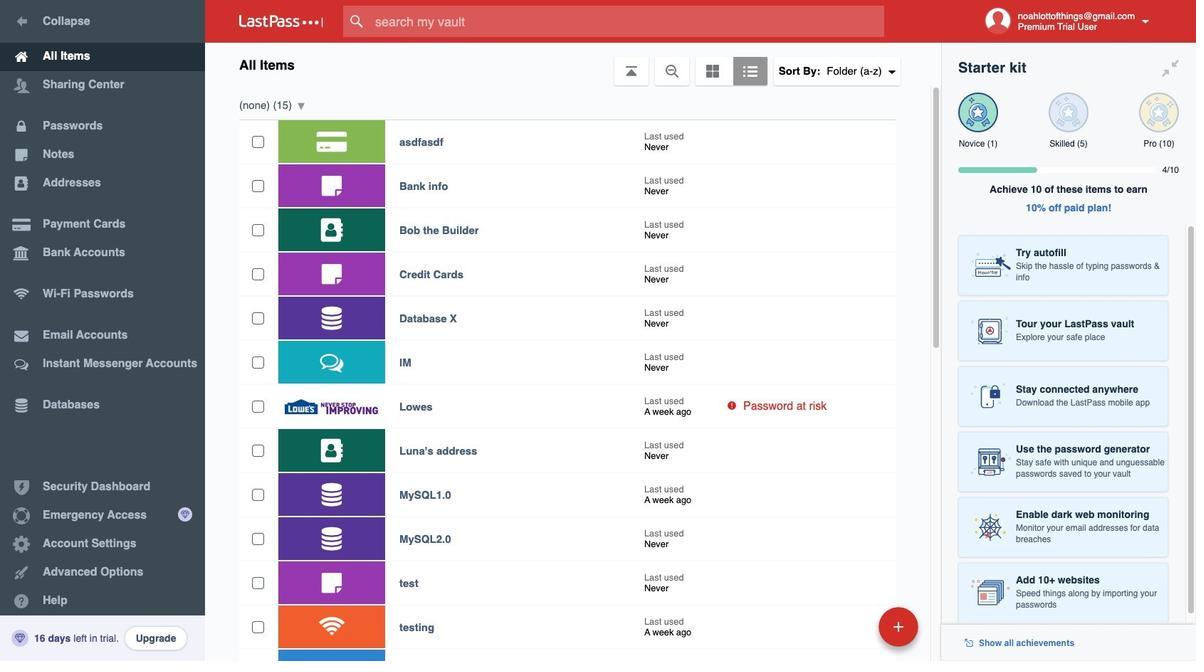 Task type: locate. For each thing, give the bounding box(es) containing it.
new item element
[[781, 607, 924, 647]]

search my vault text field
[[343, 6, 912, 37]]

new item navigation
[[781, 603, 927, 662]]



Task type: describe. For each thing, give the bounding box(es) containing it.
main navigation navigation
[[0, 0, 205, 662]]

lastpass image
[[239, 15, 323, 28]]

vault options navigation
[[205, 43, 941, 85]]

Search search field
[[343, 6, 912, 37]]



Task type: vqa. For each thing, say whether or not it's contained in the screenshot.
caret right icon
no



